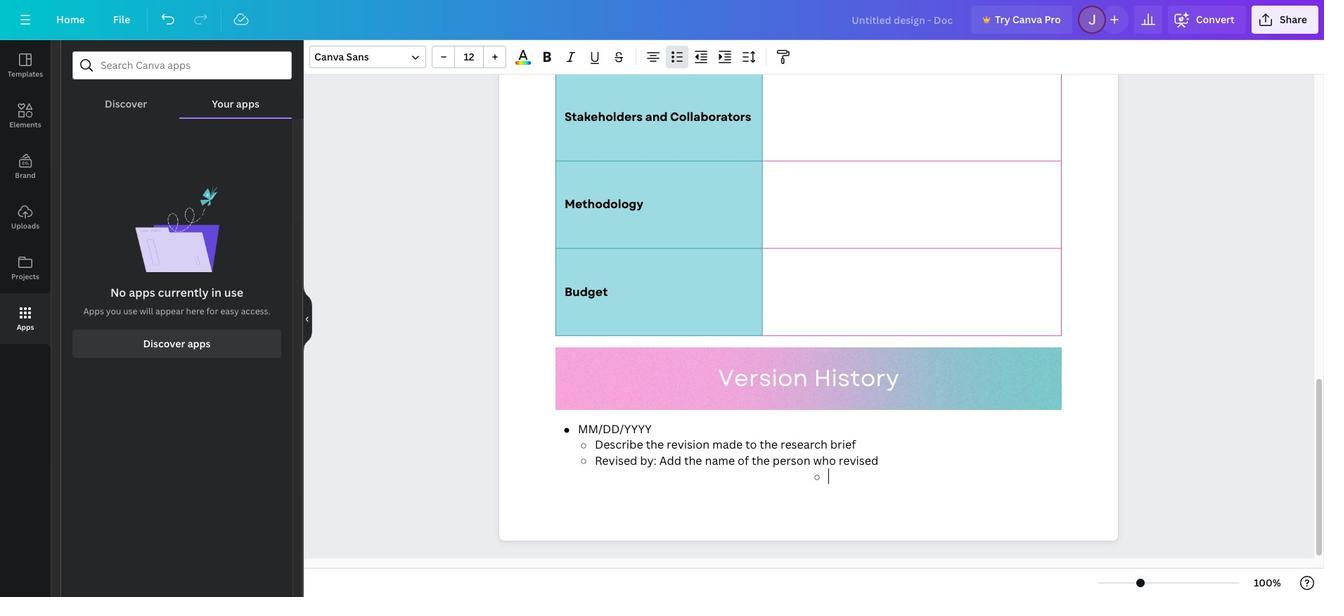 Task type: vqa. For each thing, say whether or not it's contained in the screenshot.
Search Canva apps search box
yes



Task type: locate. For each thing, give the bounding box(es) containing it.
Design title text field
[[841, 6, 966, 34]]

of
[[738, 453, 749, 468]]

apps down "projects"
[[17, 322, 34, 332]]

sans
[[347, 50, 369, 63]]

apps
[[236, 97, 260, 110], [129, 285, 155, 300], [188, 337, 211, 350]]

uploads
[[11, 221, 40, 231]]

no apps currently in use apps you use will appear here for easy access.
[[83, 285, 271, 317]]

1 vertical spatial discover
[[143, 337, 185, 350]]

share button
[[1252, 6, 1319, 34]]

here
[[186, 305, 204, 317]]

the down "revision"
[[684, 453, 703, 468]]

apps left you
[[83, 305, 104, 317]]

1 horizontal spatial apps
[[83, 305, 104, 317]]

canva right try
[[1013, 13, 1043, 26]]

share
[[1280, 13, 1308, 26]]

1 horizontal spatial use
[[224, 285, 243, 300]]

home
[[56, 13, 85, 26]]

0 vertical spatial canva
[[1013, 13, 1043, 26]]

1 vertical spatial canva
[[314, 50, 344, 63]]

canva
[[1013, 13, 1043, 26], [314, 50, 344, 63]]

1 horizontal spatial canva
[[1013, 13, 1043, 26]]

0 vertical spatial apps
[[83, 305, 104, 317]]

1 horizontal spatial apps
[[188, 337, 211, 350]]

1 vertical spatial apps
[[17, 322, 34, 332]]

main menu bar
[[0, 0, 1325, 40]]

0 vertical spatial apps
[[236, 97, 260, 110]]

try canva pro
[[995, 13, 1061, 26]]

0 vertical spatial discover
[[105, 97, 147, 110]]

the
[[646, 437, 664, 453], [760, 437, 778, 453], [684, 453, 703, 468], [752, 453, 770, 468]]

appear
[[155, 305, 184, 317]]

your apps button
[[180, 79, 292, 117]]

0 horizontal spatial apps
[[17, 322, 34, 332]]

none text field containing version history
[[500, 0, 1119, 541]]

discover button
[[72, 79, 180, 117]]

person
[[773, 453, 811, 468]]

mm/dd/yyyy describe the revision made to the research brief revised by: add the name of the person who revised
[[578, 421, 879, 468]]

discover
[[105, 97, 147, 110], [143, 337, 185, 350]]

canva left sans
[[314, 50, 344, 63]]

brand button
[[0, 141, 51, 192]]

group
[[432, 46, 507, 68]]

you
[[106, 305, 121, 317]]

discover down the search canva apps search box
[[105, 97, 147, 110]]

discover down appear in the bottom of the page
[[143, 337, 185, 350]]

0 horizontal spatial apps
[[129, 285, 155, 300]]

for
[[207, 305, 218, 317]]

apps inside discover apps button
[[188, 337, 211, 350]]

mm/dd/yyyy
[[578, 421, 652, 437]]

None text field
[[500, 0, 1119, 541]]

convert
[[1197, 13, 1235, 26]]

brief
[[831, 437, 856, 453]]

discover apps
[[143, 337, 211, 350]]

apps inside no apps currently in use apps you use will appear here for easy access.
[[129, 285, 155, 300]]

name
[[705, 453, 735, 468]]

side panel tab list
[[0, 40, 51, 344]]

apps down the here
[[188, 337, 211, 350]]

the right to
[[760, 437, 778, 453]]

your
[[212, 97, 234, 110]]

your apps
[[212, 97, 260, 110]]

use
[[224, 285, 243, 300], [123, 305, 138, 317]]

apps up the will
[[129, 285, 155, 300]]

use right the in
[[224, 285, 243, 300]]

color range image
[[516, 61, 531, 65]]

home link
[[45, 6, 96, 34]]

currently
[[158, 285, 209, 300]]

use left the will
[[123, 305, 138, 317]]

apps inside button
[[17, 322, 34, 332]]

history
[[814, 361, 899, 396]]

apps right your
[[236, 97, 260, 110]]

hide image
[[303, 285, 312, 352]]

in
[[211, 285, 222, 300]]

2 vertical spatial apps
[[188, 337, 211, 350]]

research
[[781, 437, 828, 453]]

apps for discover
[[188, 337, 211, 350]]

apps inside your apps button
[[236, 97, 260, 110]]

apps
[[83, 305, 104, 317], [17, 322, 34, 332]]

0 horizontal spatial canva
[[314, 50, 344, 63]]

projects
[[11, 272, 39, 281]]

2 horizontal spatial apps
[[236, 97, 260, 110]]

canva sans button
[[310, 46, 426, 68]]

try
[[995, 13, 1011, 26]]

1 vertical spatial use
[[123, 305, 138, 317]]

1 vertical spatial apps
[[129, 285, 155, 300]]

canva sans
[[314, 50, 369, 63]]

version history
[[719, 361, 899, 396]]



Task type: describe. For each thing, give the bounding box(es) containing it.
brand
[[15, 170, 36, 180]]

will
[[140, 305, 153, 317]]

0 horizontal spatial use
[[123, 305, 138, 317]]

made
[[713, 437, 743, 453]]

by:
[[640, 453, 657, 468]]

revised
[[595, 453, 638, 468]]

elements button
[[0, 91, 51, 141]]

the right of
[[752, 453, 770, 468]]

– – number field
[[459, 50, 479, 63]]

version
[[719, 361, 809, 396]]

templates
[[8, 69, 43, 79]]

to
[[746, 437, 757, 453]]

discover for discover
[[105, 97, 147, 110]]

no
[[110, 285, 126, 300]]

discover for discover apps
[[143, 337, 185, 350]]

describe
[[595, 437, 643, 453]]

who
[[814, 453, 836, 468]]

empty folder image displayed when there are no installed apps image
[[135, 186, 219, 272]]

100%
[[1254, 576, 1282, 590]]

100% button
[[1245, 572, 1291, 594]]

apps button
[[0, 293, 51, 344]]

0 vertical spatial use
[[224, 285, 243, 300]]

pro
[[1045, 13, 1061, 26]]

discover apps button
[[72, 330, 281, 358]]

the up by:
[[646, 437, 664, 453]]

canva inside dropdown button
[[314, 50, 344, 63]]

add
[[660, 453, 682, 468]]

revision
[[667, 437, 710, 453]]

apps inside no apps currently in use apps you use will appear here for easy access.
[[83, 305, 104, 317]]

templates button
[[0, 40, 51, 91]]

elements
[[9, 120, 41, 129]]

revised
[[839, 453, 879, 468]]

Search Canva apps search field
[[101, 52, 264, 79]]

apps for no
[[129, 285, 155, 300]]

try canva pro button
[[972, 6, 1073, 34]]

easy
[[221, 305, 239, 317]]

file
[[113, 13, 130, 26]]

canva inside button
[[1013, 13, 1043, 26]]

file button
[[102, 6, 142, 34]]

access.
[[241, 305, 271, 317]]

convert button
[[1168, 6, 1247, 34]]

apps for your
[[236, 97, 260, 110]]

uploads button
[[0, 192, 51, 243]]

projects button
[[0, 243, 51, 293]]



